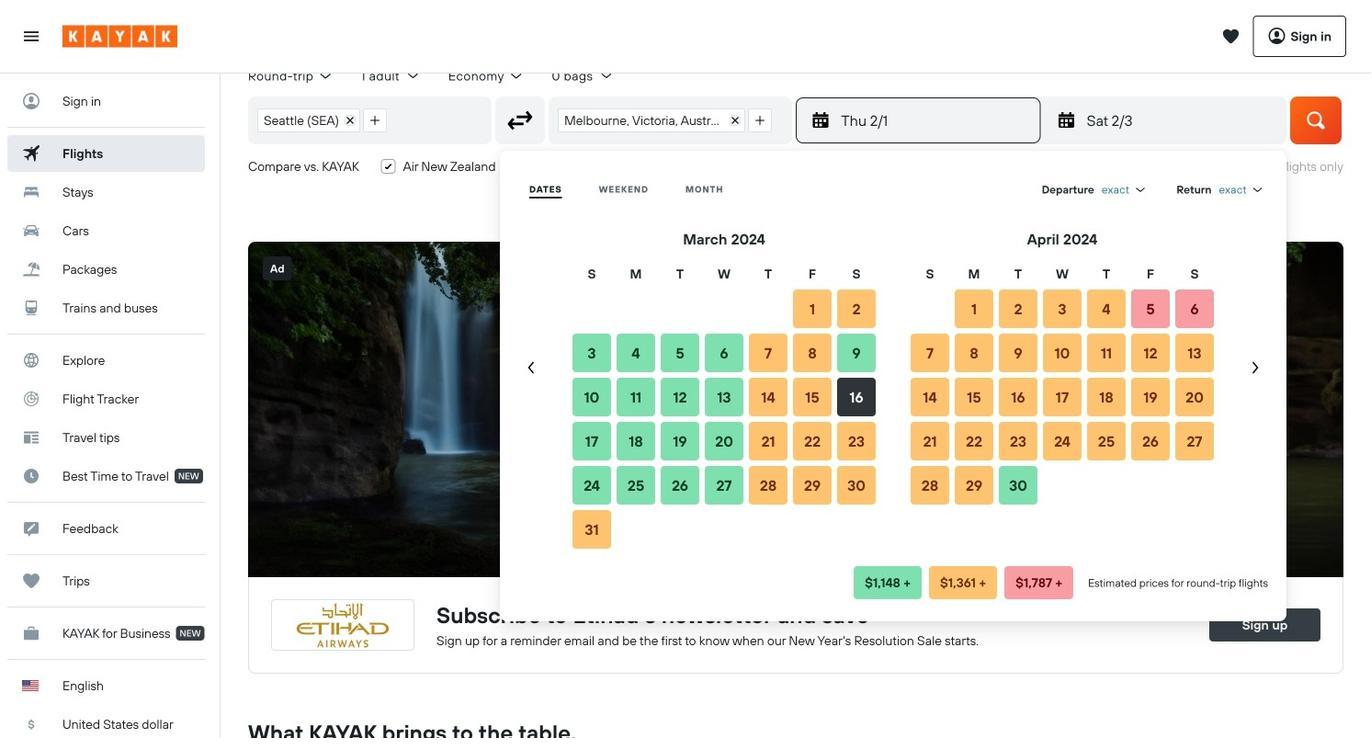 Task type: locate. For each thing, give the bounding box(es) containing it.
Flight destination input text field
[[781, 97, 792, 143]]

prices on this day are above average element
[[1005, 566, 1074, 599]]

None field
[[1102, 182, 1148, 197], [1219, 182, 1265, 197], [1102, 182, 1148, 197], [1219, 182, 1265, 197]]

list item
[[257, 108, 360, 132], [363, 108, 387, 132], [558, 108, 746, 132], [748, 108, 772, 132]]

list item up weekend option
[[558, 108, 746, 132]]

list item left the flight origin input text field
[[363, 108, 387, 132]]

1 remove image from the left
[[346, 116, 355, 125]]

hpto-image element
[[248, 242, 1344, 577]]

remove image for flight destination input text box list
[[731, 116, 740, 125]]

1 horizontal spatial list
[[550, 97, 781, 143]]

1 list item from the left
[[257, 108, 360, 132]]

list item down trip type round-trip field
[[257, 108, 360, 132]]

list
[[249, 97, 395, 143], [550, 97, 781, 143]]

list up month option
[[550, 97, 781, 143]]

list item left flight destination input text box
[[748, 108, 772, 132]]

Dates radio
[[529, 183, 562, 195]]

0 horizontal spatial remove image
[[346, 116, 355, 125]]

swap departure airport and destination airport image
[[503, 103, 538, 138]]

menu
[[507, 173, 1280, 599]]

2 remove image from the left
[[731, 116, 740, 125]]

2 list item from the left
[[363, 108, 387, 132]]

list for the flight origin input text field
[[249, 97, 395, 143]]

saturday february 3rd element
[[1087, 109, 1275, 131]]

prices on this day are below average element
[[854, 566, 922, 599]]

1 horizontal spatial remove image
[[731, 116, 740, 125]]

Month radio
[[686, 183, 724, 195]]

list down trip type round-trip field
[[249, 97, 395, 143]]

3 list item from the left
[[558, 108, 746, 132]]

remove image for list for the flight origin input text field
[[346, 116, 355, 125]]

1 list from the left
[[249, 97, 395, 143]]

remove image
[[346, 116, 355, 125], [731, 116, 740, 125]]

2 list from the left
[[550, 97, 781, 143]]

0 horizontal spatial list
[[249, 97, 395, 143]]



Task type: describe. For each thing, give the bounding box(es) containing it.
Cabin type Economy field
[[449, 68, 524, 84]]

united states (english) image
[[22, 680, 39, 691]]

navigation menu image
[[22, 27, 40, 46]]

list for flight destination input text box
[[550, 97, 781, 143]]

hpto logo image
[[272, 600, 414, 650]]

4 list item from the left
[[748, 108, 772, 132]]

start date calendar input use left and right arrow keys to change day. use up and down arrow keys to change week. tab
[[507, 228, 1280, 552]]

thursday february 1st element
[[841, 109, 1029, 131]]

submit feedback about our site image
[[15, 512, 48, 545]]

Weekend radio
[[599, 183, 649, 195]]

prices on this day are around average element
[[929, 566, 997, 599]]

Flight origin input text field
[[395, 97, 491, 143]]

Trip type Round-trip field
[[248, 68, 333, 84]]



Task type: vqa. For each thing, say whether or not it's contained in the screenshot.
origin input text box
no



